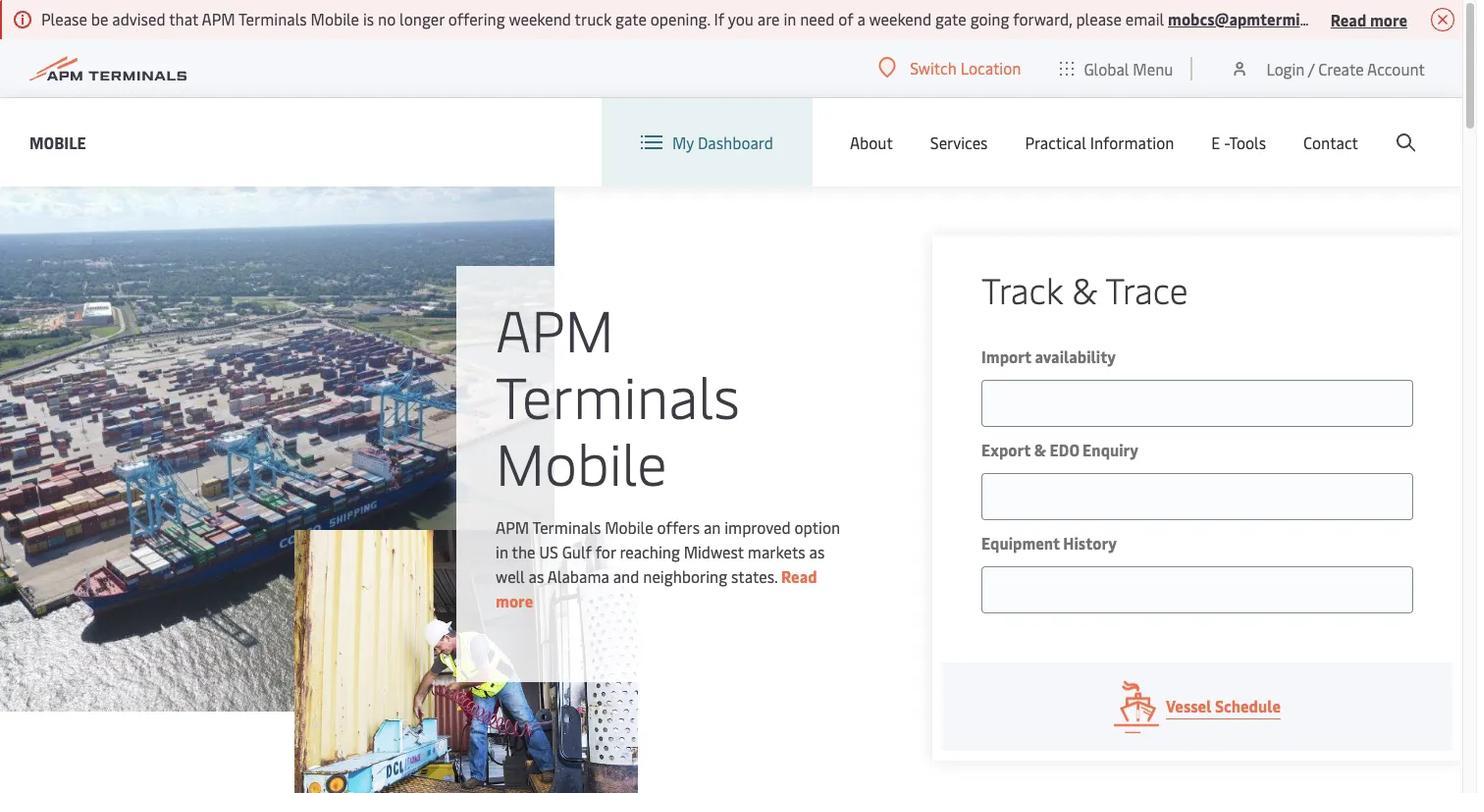Task type: describe. For each thing, give the bounding box(es) containing it.
close alert image
[[1432, 8, 1455, 31]]

of
[[839, 8, 854, 29]]

login
[[1267, 57, 1305, 79]]

email
[[1126, 8, 1165, 29]]

please be advised that apm terminals mobile is no longer offering weekend truck gate opening. if you are in need of a weekend gate going forward, please email mobcs@apmterminals.com to obtain a quot
[[41, 8, 1478, 29]]

mobile secondary image
[[295, 530, 638, 793]]

1 gate from the left
[[616, 8, 647, 29]]

1 horizontal spatial in
[[784, 8, 797, 29]]

1 a from the left
[[858, 8, 866, 29]]

e -tools button
[[1212, 98, 1267, 187]]

services button
[[931, 98, 988, 187]]

0 horizontal spatial as
[[529, 565, 544, 587]]

e
[[1212, 132, 1221, 153]]

apm for apm terminals mobile offers an improved option in the us gulf for reaching midwest markets as well as alabama and neighboring states.
[[496, 516, 529, 538]]

read more button
[[1331, 7, 1408, 31]]

well
[[496, 565, 525, 587]]

obtain
[[1387, 8, 1432, 29]]

read for read more link
[[782, 565, 818, 587]]

practical information button
[[1026, 98, 1175, 187]]

2 a from the left
[[1436, 8, 1444, 29]]

equipment
[[982, 532, 1060, 554]]

my dashboard
[[672, 132, 774, 153]]

be
[[91, 8, 108, 29]]

opening.
[[651, 8, 711, 29]]

going
[[971, 8, 1010, 29]]

global menu button
[[1041, 39, 1193, 98]]

terminals for apm terminals mobile offers an improved option in the us gulf for reaching midwest markets as well as alabama and neighboring states.
[[533, 516, 601, 538]]

login / create account link
[[1231, 39, 1426, 97]]

in inside apm terminals mobile offers an improved option in the us gulf for reaching midwest markets as well as alabama and neighboring states.
[[496, 541, 509, 562]]

availability
[[1035, 346, 1116, 367]]

login / create account
[[1267, 57, 1426, 79]]

2 weekend from the left
[[869, 8, 932, 29]]

apm terminals mobile
[[496, 289, 740, 500]]

track
[[982, 265, 1063, 313]]

history
[[1064, 532, 1117, 554]]

information
[[1091, 132, 1175, 153]]

about button
[[850, 98, 893, 187]]

longer
[[400, 8, 445, 29]]

global
[[1084, 57, 1130, 79]]

reaching
[[620, 541, 680, 562]]

mobile inside "apm terminals mobile"
[[496, 423, 667, 500]]

markets
[[748, 541, 806, 562]]

-
[[1225, 132, 1230, 153]]

to
[[1368, 8, 1383, 29]]

improved
[[725, 516, 791, 538]]

location
[[961, 57, 1022, 79]]

option
[[795, 516, 841, 538]]

read more for read more button
[[1331, 8, 1408, 30]]

if
[[714, 8, 725, 29]]

alabama
[[548, 565, 610, 587]]

e -tools
[[1212, 132, 1267, 153]]

vessel
[[1167, 695, 1212, 717]]

read more for read more link
[[496, 565, 818, 611]]

for
[[596, 541, 616, 562]]

the
[[512, 541, 536, 562]]

& for edo
[[1035, 439, 1047, 460]]

enquiry
[[1083, 439, 1139, 460]]

menu
[[1133, 57, 1174, 79]]

please
[[1077, 8, 1122, 29]]

switch location button
[[879, 57, 1022, 79]]

mobcs@apmterminals.com link
[[1168, 8, 1365, 29]]



Task type: locate. For each thing, give the bounding box(es) containing it.
export & edo enquiry
[[982, 439, 1139, 460]]

1 horizontal spatial read more
[[1331, 8, 1408, 30]]

as
[[810, 541, 825, 562], [529, 565, 544, 587]]

contact button
[[1304, 98, 1359, 187]]

please
[[41, 8, 87, 29]]

2 gate from the left
[[936, 8, 967, 29]]

terminals for apm terminals mobile
[[496, 356, 740, 433]]

1 vertical spatial terminals
[[496, 356, 740, 433]]

weekend left truck
[[509, 8, 571, 29]]

1 horizontal spatial more
[[1371, 8, 1408, 30]]

2 vertical spatial terminals
[[533, 516, 601, 538]]

mobile link
[[29, 130, 86, 155]]

0 vertical spatial more
[[1371, 8, 1408, 30]]

0 vertical spatial read
[[1331, 8, 1367, 30]]

apm inside apm terminals mobile offers an improved option in the us gulf for reaching midwest markets as well as alabama and neighboring states.
[[496, 516, 529, 538]]

quot
[[1448, 8, 1478, 29]]

0 vertical spatial in
[[784, 8, 797, 29]]

edo
[[1050, 439, 1080, 460]]

as right "well"
[[529, 565, 544, 587]]

/
[[1309, 57, 1315, 79]]

0 vertical spatial apm
[[202, 8, 235, 29]]

neighboring
[[643, 565, 728, 587]]

states.
[[732, 565, 778, 587]]

equipment history
[[982, 532, 1117, 554]]

1 horizontal spatial weekend
[[869, 8, 932, 29]]

1 vertical spatial in
[[496, 541, 509, 562]]

xin da yang zhou  docked at apm terminals mobile image
[[0, 187, 555, 712]]

0 horizontal spatial weekend
[[509, 8, 571, 29]]

terminals inside apm terminals mobile offers an improved option in the us gulf for reaching midwest markets as well as alabama and neighboring states.
[[533, 516, 601, 538]]

gulf
[[562, 541, 592, 562]]

in right are
[[784, 8, 797, 29]]

1 horizontal spatial as
[[810, 541, 825, 562]]

0 vertical spatial &
[[1072, 265, 1098, 313]]

an
[[704, 516, 721, 538]]

read
[[1331, 8, 1367, 30], [782, 565, 818, 587]]

read more link
[[496, 565, 818, 611]]

gate right truck
[[616, 8, 647, 29]]

forward,
[[1014, 8, 1073, 29]]

more up account
[[1371, 8, 1408, 30]]

1 vertical spatial more
[[496, 590, 533, 611]]

a
[[858, 8, 866, 29], [1436, 8, 1444, 29]]

and
[[613, 565, 640, 587]]

1 vertical spatial apm
[[496, 289, 614, 367]]

about
[[850, 132, 893, 153]]

vessel schedule
[[1167, 695, 1281, 717]]

apm
[[202, 8, 235, 29], [496, 289, 614, 367], [496, 516, 529, 538]]

track & trace
[[982, 265, 1189, 313]]

more for read more button
[[1371, 8, 1408, 30]]

vessel schedule link
[[943, 663, 1453, 751]]

1 vertical spatial &
[[1035, 439, 1047, 460]]

us
[[539, 541, 558, 562]]

truck
[[575, 8, 612, 29]]

more inside button
[[1371, 8, 1408, 30]]

0 horizontal spatial read more
[[496, 565, 818, 611]]

terminals
[[239, 8, 307, 29], [496, 356, 740, 433], [533, 516, 601, 538]]

read down markets
[[782, 565, 818, 587]]

0 vertical spatial terminals
[[239, 8, 307, 29]]

no
[[378, 8, 396, 29]]

read for read more button
[[1331, 8, 1367, 30]]

1 horizontal spatial gate
[[936, 8, 967, 29]]

is
[[363, 8, 374, 29]]

&
[[1072, 265, 1098, 313], [1035, 439, 1047, 460]]

gate left going
[[936, 8, 967, 29]]

apm for apm terminals mobile
[[496, 289, 614, 367]]

0 vertical spatial read more
[[1331, 8, 1408, 30]]

global menu
[[1084, 57, 1174, 79]]

weekend
[[509, 8, 571, 29], [869, 8, 932, 29]]

advised
[[112, 8, 166, 29]]

offers
[[657, 516, 700, 538]]

& left 'edo'
[[1035, 439, 1047, 460]]

read more
[[1331, 8, 1408, 30], [496, 565, 818, 611]]

my dashboard button
[[641, 98, 774, 187]]

mobile inside apm terminals mobile offers an improved option in the us gulf for reaching midwest markets as well as alabama and neighboring states.
[[605, 516, 654, 538]]

& left trace
[[1072, 265, 1098, 313]]

1 horizontal spatial a
[[1436, 8, 1444, 29]]

1 weekend from the left
[[509, 8, 571, 29]]

offering
[[448, 8, 505, 29]]

import availability
[[982, 346, 1116, 367]]

account
[[1368, 57, 1426, 79]]

services
[[931, 132, 988, 153]]

my
[[672, 132, 694, 153]]

0 horizontal spatial read
[[782, 565, 818, 587]]

mobile
[[311, 8, 359, 29], [29, 131, 86, 153], [496, 423, 667, 500], [605, 516, 654, 538]]

gate
[[616, 8, 647, 29], [936, 8, 967, 29]]

export
[[982, 439, 1031, 460]]

1 horizontal spatial read
[[1331, 8, 1367, 30]]

read more up login / create account
[[1331, 8, 1408, 30]]

& for trace
[[1072, 265, 1098, 313]]

0 horizontal spatial a
[[858, 8, 866, 29]]

contact
[[1304, 132, 1359, 153]]

a right of
[[858, 8, 866, 29]]

switch location
[[910, 57, 1022, 79]]

practical information
[[1026, 132, 1175, 153]]

0 horizontal spatial in
[[496, 541, 509, 562]]

0 horizontal spatial &
[[1035, 439, 1047, 460]]

import
[[982, 346, 1032, 367]]

1 horizontal spatial &
[[1072, 265, 1098, 313]]

are
[[758, 8, 780, 29]]

practical
[[1026, 132, 1087, 153]]

dashboard
[[698, 132, 774, 153]]

in
[[784, 8, 797, 29], [496, 541, 509, 562]]

1 vertical spatial as
[[529, 565, 544, 587]]

read left to at the top
[[1331, 8, 1367, 30]]

1 vertical spatial read
[[782, 565, 818, 587]]

tools
[[1230, 132, 1267, 153]]

you
[[728, 8, 754, 29]]

as down option
[[810, 541, 825, 562]]

switch
[[910, 57, 957, 79]]

0 horizontal spatial gate
[[616, 8, 647, 29]]

more
[[1371, 8, 1408, 30], [496, 590, 533, 611]]

midwest
[[684, 541, 744, 562]]

apm terminals mobile offers an improved option in the us gulf for reaching midwest markets as well as alabama and neighboring states.
[[496, 516, 841, 587]]

0 horizontal spatial more
[[496, 590, 533, 611]]

a left quot
[[1436, 8, 1444, 29]]

read inside button
[[1331, 8, 1367, 30]]

1 vertical spatial read more
[[496, 565, 818, 611]]

0 vertical spatial as
[[810, 541, 825, 562]]

more for read more link
[[496, 590, 533, 611]]

weekend right of
[[869, 8, 932, 29]]

read more down reaching
[[496, 565, 818, 611]]

more down "well"
[[496, 590, 533, 611]]

apm inside "apm terminals mobile"
[[496, 289, 614, 367]]

in left 'the' on the bottom left
[[496, 541, 509, 562]]

create
[[1319, 57, 1364, 79]]

need
[[800, 8, 835, 29]]

that
[[169, 8, 198, 29]]

2 vertical spatial apm
[[496, 516, 529, 538]]

trace
[[1106, 265, 1189, 313]]

read inside the read more
[[782, 565, 818, 587]]

schedule
[[1216, 695, 1281, 717]]

mobcs@apmterminals.com
[[1168, 8, 1365, 29]]

more inside the read more
[[496, 590, 533, 611]]



Task type: vqa. For each thing, say whether or not it's contained in the screenshot.
"Control"
no



